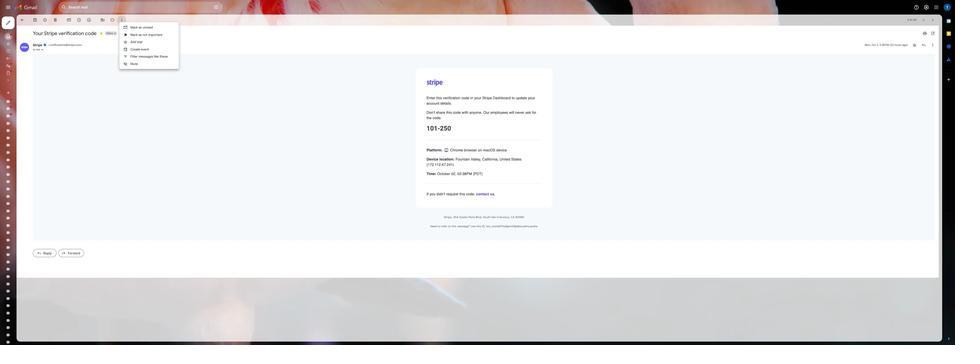 Task type: locate. For each thing, give the bounding box(es) containing it.
0 vertical spatial bubbles
[[31, 197, 46, 202]]

5 aurora from the top
[[18, 206, 30, 211]]

attachments
[[18, 152, 41, 157]]

will
[[637, 138, 643, 143]]

aurora whispers link
[[18, 216, 48, 221]]

inbox down the labels icon
[[133, 39, 141, 44]]

contact
[[596, 240, 612, 245]]

this inside don't share this code with anyone. our employees will never ask for the code.
[[558, 138, 565, 143]]

code
[[106, 38, 121, 46], [577, 120, 587, 125], [567, 138, 577, 143]]

not
[[178, 41, 184, 46]]

device
[[534, 196, 548, 202]]

alcohol
[[18, 124, 32, 129]]

blissful
[[18, 261, 31, 266], [18, 270, 31, 275]]

enter this verification code in your stripe dashboard to update your account details.
[[534, 120, 669, 132]]

aurora down yt
[[18, 170, 30, 175]]

101-
[[534, 156, 551, 165]]

aurora breze
[[18, 188, 42, 193]]

delete image
[[66, 22, 72, 28]]

verification up notifications@stripe.com
[[73, 38, 105, 46]]

blissful serene
[[18, 261, 45, 266]]

your
[[593, 120, 602, 125], [661, 120, 669, 125]]

verified sender image
[[54, 54, 58, 58]]

this right refer
[[565, 281, 571, 285]]

bliss lush link
[[18, 252, 36, 257]]

your right in
[[593, 120, 602, 125]]

advanced search options image
[[265, 3, 276, 15]]

bliss down big on the left
[[18, 243, 27, 248]]

inbox for the inbox link
[[18, 43, 29, 48]]

0 vertical spatial mark
[[163, 32, 172, 37]]

2 your from the left
[[661, 120, 669, 125]]

this right enter
[[546, 120, 553, 125]]

inbox inside button
[[133, 39, 141, 44]]

0 vertical spatial breeze
[[31, 179, 44, 184]]

code left with
[[567, 138, 577, 143]]

bliss for bliss link
[[18, 243, 27, 248]]

1 vertical spatial code
[[577, 120, 587, 125]]

1 horizontal spatial breeze
[[31, 179, 44, 184]]

this right share
[[558, 138, 565, 143]]

1 vertical spatial stripe
[[41, 54, 53, 59]]

big
[[18, 234, 24, 239]]

as left unread
[[173, 32, 177, 37]]

1 horizontal spatial stripe
[[55, 38, 72, 46]]

report spam image
[[54, 22, 59, 28]]

account
[[534, 127, 550, 132]]

blossom
[[18, 279, 34, 284]]

inbox up starred link
[[18, 43, 29, 48]]

blissful serene link
[[18, 261, 45, 266]]

1 vertical spatial verification
[[554, 120, 576, 125]]

Search mail text field
[[86, 6, 251, 12]]

to
[[640, 120, 644, 125], [42, 152, 46, 157], [548, 281, 551, 285], [561, 281, 564, 285]]

mark up add on the top of page
[[163, 41, 172, 46]]

bliss down bliss link
[[18, 252, 27, 257]]

solace
[[31, 206, 44, 211]]

stripe left verified sender 'icon'
[[41, 54, 53, 59]]

1 vertical spatial blissful
[[18, 270, 31, 275]]

verification up details. at the right top of page
[[554, 120, 576, 125]]

aurora for aurora breeze
[[18, 179, 30, 184]]

1 your from the left
[[593, 120, 602, 125]]

your right update
[[661, 120, 669, 125]]

blissful down bliss lush
[[18, 261, 31, 266]]

details.
[[551, 127, 565, 132]]

aurora breze link
[[18, 188, 42, 193]]

code,
[[583, 240, 594, 245]]

alert
[[18, 133, 31, 138]]

awe link
[[18, 225, 26, 230]]

fountain valley, california, united states (172.112.47.241)
[[534, 196, 653, 209]]

< notifications@stripe.com >
[[61, 54, 103, 59]]

snoozed link
[[18, 61, 34, 66]]

0 horizontal spatial verification
[[73, 38, 105, 46]]

employees
[[614, 138, 636, 143]]

united
[[625, 196, 638, 202]]

2 bliss from the top
[[18, 252, 27, 257]]

inbox
[[133, 39, 141, 44], [18, 43, 29, 48]]

aurora for aurora
[[18, 170, 30, 175]]

scheduled
[[18, 80, 39, 85]]

verification inside enter this verification code in your stripe dashboard to update your account details.
[[554, 120, 576, 125]]

code for stripe
[[106, 38, 121, 46]]

code inside don't share this code with anyone. our employees will never ask for the code.
[[567, 138, 577, 143]]

as left not
[[173, 41, 177, 46]]

move to image
[[126, 22, 131, 28]]

2 horizontal spatial code
[[577, 120, 587, 125]]

navigation
[[0, 18, 68, 345]]

stripe up <
[[55, 38, 72, 46]]

code left in
[[577, 120, 587, 125]]

to right refer
[[561, 281, 564, 285]]

6 aurora from the top
[[18, 216, 30, 221]]

0 horizontal spatial inbox
[[18, 43, 29, 48]]

starred link
[[18, 52, 32, 57]]

1 blissful from the top
[[18, 261, 31, 266]]

2 blissful from the top
[[18, 270, 31, 275]]

aurora for aurora whispers
[[18, 216, 30, 221]]

star
[[172, 50, 179, 55]]

tranquil
[[32, 270, 46, 275]]

like
[[193, 68, 199, 73]]

breeze down the 'bradley' link
[[18, 298, 31, 303]]

snoozed
[[18, 61, 34, 66]]

use
[[589, 281, 595, 285]]

with
[[578, 138, 586, 143]]

update
[[645, 120, 659, 125]]

0 vertical spatial stripe
[[55, 38, 72, 46]]

to left refer
[[548, 281, 551, 285]]

aurora for aurora breze
[[18, 188, 30, 193]]

stripe
[[55, 38, 72, 46], [41, 54, 53, 59], [603, 120, 615, 125]]

mark left unread
[[163, 32, 172, 37]]

1 horizontal spatial inbox
[[133, 39, 141, 44]]

1 bliss from the top
[[18, 243, 27, 248]]

1 horizontal spatial verification
[[554, 120, 576, 125]]

aurora down aurora bubbles link
[[18, 206, 30, 211]]

snooze image
[[96, 22, 102, 28]]

1 vertical spatial mark
[[163, 41, 172, 46]]

bubbles up solace
[[31, 197, 46, 202]]

0 vertical spatial as
[[173, 32, 177, 37]]

you
[[537, 240, 545, 245]]

states
[[640, 196, 653, 202]]

None search field
[[73, 2, 279, 16]]

1 aurora from the top
[[18, 170, 30, 175]]

bradley link
[[18, 289, 32, 294]]

for
[[666, 138, 671, 143]]

to left update
[[640, 120, 644, 125]]

bubbles
[[31, 197, 46, 202], [18, 307, 33, 312]]

mark
[[163, 32, 172, 37], [163, 41, 172, 46]]

2 vertical spatial stripe
[[603, 120, 615, 125]]

2 vertical spatial code
[[567, 138, 577, 143]]

stripe, inc image
[[25, 54, 37, 65]]

0 vertical spatial bliss
[[18, 243, 27, 248]]

inbox link
[[18, 43, 29, 48]]

blissful tranquil link
[[18, 270, 46, 275]]

1 vertical spatial bliss
[[18, 252, 27, 257]]

starred
[[18, 52, 32, 57]]

menu item
[[154, 77, 160, 83]]

0 horizontal spatial code
[[106, 38, 121, 46]]

code down add to tasks image
[[106, 38, 121, 46]]

don't
[[534, 138, 544, 143]]

code for this
[[577, 120, 587, 125]]

to left review
[[42, 152, 46, 157]]

bliss lush
[[18, 252, 36, 257]]

4 aurora from the top
[[18, 197, 30, 202]]

2 horizontal spatial stripe
[[603, 120, 615, 125]]

as for unread
[[173, 32, 177, 37]]

as
[[173, 32, 177, 37], [173, 41, 177, 46]]

2 aurora from the top
[[18, 179, 30, 184]]

gmail image
[[18, 3, 49, 15]]

review
[[47, 152, 60, 157]]

this
[[546, 120, 553, 125], [558, 138, 565, 143], [575, 240, 582, 245], [565, 281, 571, 285], [596, 281, 602, 285]]

blossom link
[[18, 279, 34, 284]]

blissful up blossom link
[[18, 270, 31, 275]]

event
[[176, 59, 186, 64]]

3 aurora from the top
[[18, 188, 30, 193]]

aurora bubbles
[[18, 197, 46, 202]]

2 as from the top
[[173, 41, 177, 46]]

verification
[[73, 38, 105, 46], [554, 120, 576, 125]]

bubbles down breeze 'link'
[[18, 307, 33, 312]]

250
[[551, 156, 564, 165]]

blissful for blissful tranquil
[[18, 270, 31, 275]]

2 mark from the top
[[163, 41, 172, 46]]

search mail image
[[75, 4, 85, 14]]

1 mark from the top
[[163, 32, 172, 37]]

0 horizontal spatial your
[[593, 120, 602, 125]]

california,
[[603, 196, 624, 202]]

1 vertical spatial bubbles
[[18, 307, 33, 312]]

to inside enter this verification code in your stripe dashboard to update your account details.
[[640, 120, 644, 125]]

device location:
[[534, 196, 569, 202]]

1 horizontal spatial code
[[567, 138, 577, 143]]

aurora down aurora breze on the left bottom of page
[[18, 197, 30, 202]]

enter
[[534, 120, 545, 125]]

1 vertical spatial as
[[173, 41, 177, 46]]

id:
[[603, 281, 608, 285]]

breeze up breze
[[31, 179, 44, 184]]

the
[[534, 145, 540, 150]]

awe
[[18, 225, 26, 230]]

1 vertical spatial breeze
[[18, 298, 31, 303]]

aurora up awe
[[18, 216, 30, 221]]

attachments to review
[[18, 152, 60, 157]]

in
[[589, 120, 592, 125]]

breeze link
[[18, 298, 31, 303]]

add to tasks image
[[108, 22, 114, 28]]

0 vertical spatial verification
[[73, 38, 105, 46]]

0 vertical spatial code
[[106, 38, 121, 46]]

stripe up our
[[603, 120, 615, 125]]

(172.112.47.241)
[[534, 203, 568, 209]]

aurora down aurora breeze link
[[18, 188, 30, 193]]

bliss
[[18, 243, 27, 248], [18, 252, 27, 257]]

<
[[61, 54, 62, 59]]

1 as from the top
[[173, 32, 177, 37]]

this left code,
[[575, 240, 582, 245]]

verification for this
[[554, 120, 576, 125]]

0 vertical spatial blissful
[[18, 261, 31, 266]]

aurora up aurora breze on the left bottom of page
[[18, 179, 30, 184]]

code inside enter this verification code in your stripe dashboard to update your account details.
[[577, 120, 587, 125]]

1 horizontal spatial your
[[661, 120, 669, 125]]



Task type: vqa. For each thing, say whether or not it's contained in the screenshot.
fifth AURORA from the bottom
yes



Task type: describe. For each thing, give the bounding box(es) containing it.
labels image
[[138, 22, 144, 28]]

forward
[[85, 314, 100, 319]]

data
[[25, 234, 34, 239]]

location:
[[550, 196, 569, 202]]

need to refer to this message? use this id: em_ imx4dt7hqfgsmh9je8euudtnuqvafw
[[538, 281, 673, 285]]

need
[[538, 281, 547, 285]]

blissful for blissful serene
[[18, 261, 31, 266]]

stripe image
[[534, 99, 554, 108]]

bradley
[[18, 289, 32, 294]]

aurora breeze link
[[18, 179, 44, 184]]

contact us link
[[596, 240, 618, 245]]

em_
[[608, 281, 615, 285]]

mark for mark as not important
[[163, 41, 172, 46]]

navigation containing inbox
[[0, 18, 68, 345]]

code for share
[[567, 138, 577, 143]]

mark for mark as unread
[[163, 32, 172, 37]]

fountain
[[570, 196, 588, 202]]

mark as not important
[[163, 41, 203, 46]]

us
[[613, 240, 618, 245]]

dashboard
[[617, 120, 639, 125]]

to inside navigation
[[42, 152, 46, 157]]

0 horizontal spatial stripe
[[41, 54, 53, 59]]

back to inbox image
[[25, 22, 31, 28]]

more image
[[149, 22, 155, 28]]

serene
[[32, 261, 45, 266]]

if you didn't request this code, contact us .
[[534, 240, 620, 245]]

code.
[[541, 145, 552, 150]]

anyone.
[[587, 138, 603, 143]]

our
[[605, 138, 612, 143]]

main menu image
[[7, 6, 14, 13]]

archive image
[[41, 22, 47, 28]]

aurora solace link
[[18, 206, 44, 211]]

mark as unread
[[163, 32, 191, 37]]

big data
[[18, 234, 34, 239]]

add star
[[163, 50, 179, 55]]

never
[[645, 138, 656, 143]]

request
[[558, 240, 574, 245]]

drafts
[[18, 89, 30, 94]]

attachments to review link
[[18, 152, 60, 157]]

message?
[[572, 281, 588, 285]]

icon image
[[555, 184, 562, 191]]

messages
[[173, 68, 192, 73]]

aurora solace
[[18, 206, 44, 211]]

aurora for aurora bubbles
[[18, 197, 30, 202]]

aurora whispers
[[18, 216, 48, 221]]

your
[[41, 38, 54, 46]]

didn't
[[546, 240, 557, 245]]

stripe cell
[[41, 54, 103, 59]]

aurora breeze
[[18, 179, 44, 184]]

aurora for aurora solace
[[18, 206, 30, 211]]

unread
[[178, 32, 191, 37]]

big data link
[[18, 234, 34, 239]]

101-250
[[534, 156, 564, 165]]

bliss for bliss lush
[[18, 252, 27, 257]]

filter messages like these
[[163, 68, 210, 73]]

stripe inside enter this verification code in your stripe dashboard to update your account details.
[[603, 120, 615, 125]]

verification for stripe
[[73, 38, 105, 46]]

if
[[534, 240, 536, 245]]

breze
[[31, 188, 42, 193]]

refer
[[552, 281, 560, 285]]

create event
[[163, 59, 186, 64]]

forward link
[[73, 311, 105, 322]]

your stripe verification code
[[41, 38, 121, 46]]

aurora bubbles link
[[18, 197, 46, 202]]

0 horizontal spatial breeze
[[18, 298, 31, 303]]

share
[[546, 138, 557, 143]]

important
[[185, 41, 203, 46]]

alcohol link
[[18, 124, 32, 129]]

notifications@stripe.com
[[62, 54, 101, 59]]

platform:
[[534, 185, 554, 190]]

don't share this code with anyone. our employees will never ask for the code.
[[534, 138, 671, 150]]

amazing link
[[18, 142, 35, 147]]

these
[[200, 68, 210, 73]]

inbox button
[[132, 39, 142, 44]]

inbox for inbox button on the top of the page
[[133, 39, 141, 44]]

this left id:
[[596, 281, 602, 285]]

ask
[[657, 138, 664, 143]]

lush
[[28, 252, 36, 257]]

sent
[[18, 71, 27, 76]]

filter
[[163, 68, 172, 73]]

as for not
[[173, 41, 177, 46]]

>
[[101, 54, 103, 59]]

add
[[163, 50, 170, 55]]

this inside enter this verification code in your stripe dashboard to update your account details.
[[546, 120, 553, 125]]



